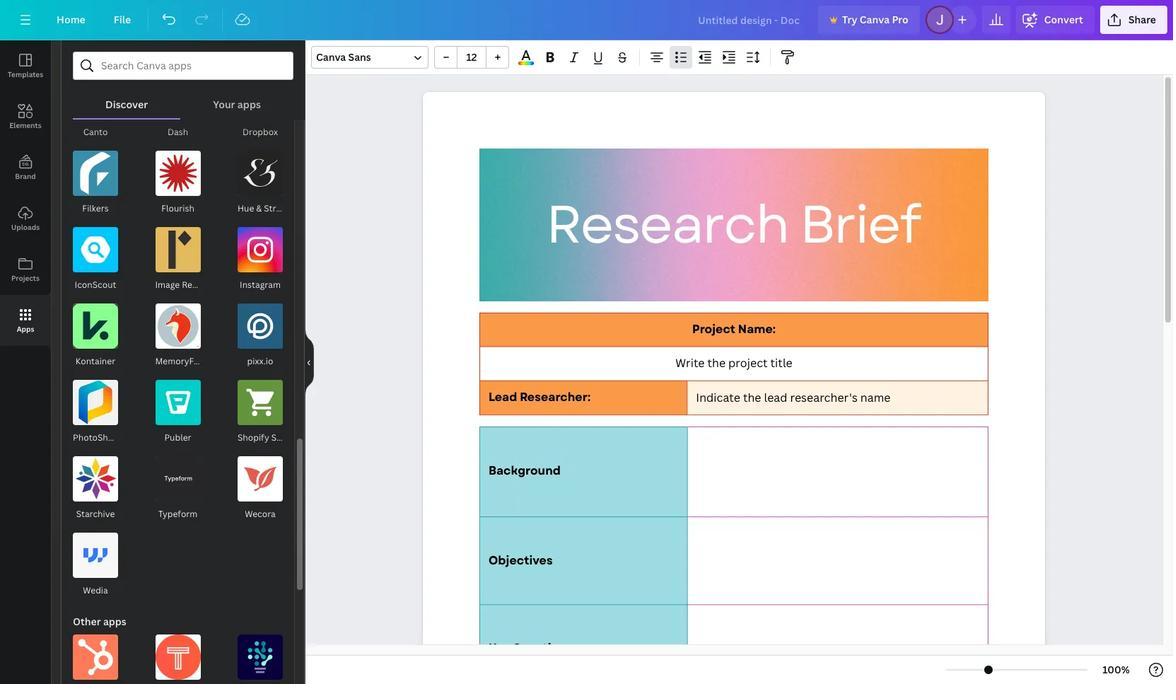 Task type: locate. For each thing, give the bounding box(es) containing it.
iconscout
[[75, 279, 116, 291]]

file
[[114, 13, 131, 26]]

wecora
[[245, 508, 276, 520]]

1 vertical spatial apps
[[103, 615, 127, 628]]

projects button
[[0, 244, 51, 295]]

hue
[[238, 202, 254, 214]]

share button
[[1101, 6, 1168, 34]]

projects
[[11, 273, 40, 283]]

image
[[155, 279, 180, 291]]

group
[[434, 46, 509, 69]]

sync
[[271, 432, 291, 444]]

hue & stripe
[[238, 202, 289, 214]]

main menu bar
[[0, 0, 1174, 40]]

0 vertical spatial canva
[[860, 13, 890, 26]]

apps right your
[[238, 98, 261, 111]]

apps button
[[0, 295, 51, 346]]

your apps
[[213, 98, 261, 111]]

uploads
[[11, 222, 40, 232]]

other apps
[[73, 615, 127, 628]]

memoryfox
[[155, 355, 203, 367]]

0 horizontal spatial canva
[[316, 50, 346, 64]]

dropbox
[[243, 126, 278, 138]]

hide image
[[305, 328, 314, 396]]

file button
[[102, 6, 142, 34]]

1 horizontal spatial canva
[[860, 13, 890, 26]]

apps for other apps
[[103, 615, 127, 628]]

canva
[[860, 13, 890, 26], [316, 50, 346, 64]]

1 vertical spatial canva
[[316, 50, 346, 64]]

canva sans button
[[311, 46, 429, 69]]

0 horizontal spatial apps
[[103, 615, 127, 628]]

apps right other in the bottom of the page
[[103, 615, 127, 628]]

Research Brief text field
[[423, 92, 1046, 684]]

publer
[[164, 432, 191, 444]]

apps inside the 'your apps' button
[[238, 98, 261, 111]]

canto
[[83, 126, 108, 138]]

image relay
[[155, 279, 204, 291]]

Search Canva apps search field
[[101, 52, 265, 79]]

sans
[[348, 50, 371, 64]]

canva inside button
[[860, 13, 890, 26]]

convert button
[[1016, 6, 1095, 34]]

home link
[[45, 6, 97, 34]]

canva left the sans
[[316, 50, 346, 64]]

canva right try
[[860, 13, 890, 26]]

0 vertical spatial apps
[[238, 98, 261, 111]]

research brief
[[546, 187, 921, 263]]

kontainer
[[76, 355, 115, 367]]

1 horizontal spatial apps
[[238, 98, 261, 111]]

try
[[843, 13, 858, 26]]

apps
[[238, 98, 261, 111], [103, 615, 127, 628]]

typeform
[[158, 508, 198, 520]]

stripe
[[264, 202, 289, 214]]

research
[[546, 187, 789, 263]]

apps for your apps
[[238, 98, 261, 111]]

flourish
[[161, 202, 194, 214]]

Design title text field
[[687, 6, 813, 34]]

elements button
[[0, 91, 51, 142]]

canva inside popup button
[[316, 50, 346, 64]]

100% button
[[1094, 659, 1140, 681]]

photoshelter
[[73, 432, 127, 444]]

other
[[73, 615, 101, 628]]



Task type: vqa. For each thing, say whether or not it's contained in the screenshot.
– – number field
yes



Task type: describe. For each thing, give the bounding box(es) containing it.
discover button
[[73, 80, 181, 118]]

templates
[[8, 69, 43, 79]]

brand
[[15, 171, 36, 181]]

instagram
[[240, 279, 281, 291]]

elements
[[9, 120, 42, 130]]

try canva pro button
[[818, 6, 920, 34]]

100%
[[1103, 663, 1130, 676]]

filkers
[[82, 202, 109, 214]]

canva sans
[[316, 50, 371, 64]]

starchive
[[76, 508, 115, 520]]

uploads button
[[0, 193, 51, 244]]

dash
[[168, 126, 188, 138]]

side panel tab list
[[0, 40, 51, 346]]

color range image
[[519, 62, 534, 65]]

apps
[[17, 324, 34, 334]]

pro
[[892, 13, 909, 26]]

templates button
[[0, 40, 51, 91]]

relay
[[182, 279, 204, 291]]

– – number field
[[462, 50, 482, 64]]

your
[[213, 98, 235, 111]]

share
[[1129, 13, 1157, 26]]

shopify sync
[[238, 432, 291, 444]]

wedia
[[83, 584, 108, 596]]

convert
[[1045, 13, 1084, 26]]

try canva pro
[[843, 13, 909, 26]]

discover
[[105, 98, 148, 111]]

pixx.io
[[247, 355, 273, 367]]

&
[[256, 202, 262, 214]]

your apps button
[[181, 80, 294, 118]]

shopify
[[238, 432, 269, 444]]

brand button
[[0, 142, 51, 193]]

brief
[[800, 187, 921, 263]]

home
[[57, 13, 85, 26]]



